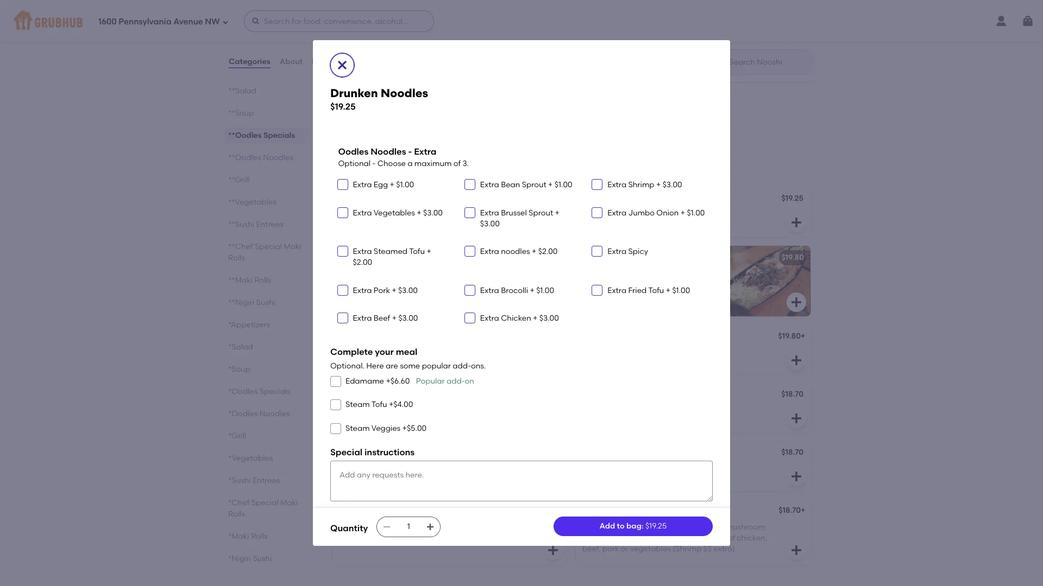 Task type: vqa. For each thing, say whether or not it's contained in the screenshot.
**Chef Special Maki Rolls Maki
yes



Task type: describe. For each thing, give the bounding box(es) containing it.
nw
[[205, 17, 220, 26]]

extra bean sprout + $1.00
[[480, 181, 572, 190]]

**sushi
[[228, 220, 254, 229]]

drunken noodles
[[582, 195, 646, 204]]

extra for extra bean sprout
[[480, 181, 499, 190]]

fried for tofu
[[628, 286, 647, 295]]

pad
[[339, 391, 354, 401]]

main navigation navigation
[[0, 0, 1043, 42]]

steam for steam veggies
[[346, 424, 370, 433]]

noodles on the boat image
[[729, 246, 811, 317]]

oodles
[[338, 147, 369, 157]]

$3.00 for extra pork + $3.00
[[398, 286, 418, 295]]

*oodles specials tab
[[228, 386, 304, 398]]

to
[[617, 522, 625, 531]]

*oodles for *oodles specials
[[228, 387, 258, 397]]

noodles inside tab
[[263, 153, 293, 162]]

shrimp
[[628, 181, 654, 190]]

extra for extra jumbo onion
[[607, 208, 626, 218]]

curry laksa
[[339, 195, 384, 204]]

**maki rolls
[[228, 276, 271, 285]]

$19.25 inside drunken noodles $19.25
[[330, 102, 356, 112]]

**nigiri sushi
[[228, 298, 275, 308]]

&
[[644, 534, 649, 543]]

**nigiri sushi tab
[[228, 297, 304, 309]]

entrees for **sushi entrees
[[256, 220, 284, 229]]

(shrimp
[[673, 545, 702, 554]]

Search Nooshi search field
[[728, 57, 811, 67]]

drunken for drunken noodles
[[582, 195, 613, 204]]

extra chicken + $3.00
[[480, 314, 559, 323]]

*soup tab
[[228, 364, 304, 375]]

**chef special maki rolls
[[228, 242, 301, 263]]

3.
[[463, 159, 469, 168]]

entrees for *sushi entrees
[[253, 476, 280, 486]]

+ inside extra steamed tofu + $2.00
[[427, 247, 431, 257]]

steam tofu + $4.00
[[346, 401, 413, 410]]

complete
[[330, 347, 373, 358]]

curry for suicide curry
[[612, 40, 633, 50]]

*chef special maki rolls
[[228, 499, 298, 519]]

**sushi entrees tab
[[228, 219, 304, 230]]

noodles inside oodles noodles - extra optional - choose a maximum of 3.
[[371, 147, 406, 157]]

extra spicy
[[607, 247, 648, 257]]

drunken noodles $19.25
[[330, 86, 428, 112]]

add to bag: $19.25
[[599, 522, 667, 531]]

extra fried tofu + $1.00
[[607, 286, 690, 295]]

spicy inside spicy and sour broth with rice noodles, mushroom, tomato, cilantro & bean sprout. choice of chicken, beef, pork or vegetables (shrimp $3 extra)
[[582, 523, 602, 532]]

laksa
[[362, 195, 384, 204]]

egg
[[374, 181, 388, 190]]

add- inside complete your meal optional. here are some popular add-ons.
[[453, 362, 471, 371]]

*chef
[[228, 499, 249, 508]]

broth
[[638, 523, 658, 532]]

extra for extra chicken
[[480, 314, 499, 323]]

**oodles noodles tab
[[228, 152, 304, 164]]

edamame
[[346, 377, 384, 386]]

bo
[[355, 449, 365, 459]]

1 horizontal spatial -
[[408, 147, 412, 157]]

1 horizontal spatial **oodles noodles
[[330, 163, 432, 176]]

$6.60
[[390, 377, 410, 386]]

*chef special maki rolls tab
[[228, 498, 304, 520]]

*maki rolls
[[228, 532, 268, 542]]

pork
[[374, 286, 390, 295]]

steamed
[[374, 247, 407, 257]]

chicken,
[[737, 534, 767, 543]]

**salad tab
[[228, 85, 304, 97]]

yum
[[600, 508, 616, 517]]

**oodles noodles inside **oodles noodles tab
[[228, 153, 293, 162]]

steam veggies + $5.00
[[346, 424, 427, 433]]

$3.00 for extra chicken + $3.00
[[539, 314, 559, 323]]

maki for *chef special maki rolls
[[280, 499, 298, 508]]

specials for *oodles specials
[[260, 387, 290, 397]]

and
[[604, 523, 619, 532]]

extra brocolli + $1.00
[[480, 286, 554, 295]]

*salad
[[228, 343, 253, 352]]

Input item quantity number field
[[397, 518, 421, 537]]

popular
[[422, 362, 451, 371]]

1600 pennsylvania avenue nw
[[98, 17, 220, 26]]

*nigiri
[[228, 555, 251, 564]]

$18.70 for $18.70 button corresponding to pad thai button
[[781, 390, 804, 399]]

$19.80 + for red curry
[[535, 39, 562, 49]]

0 horizontal spatial on
[[465, 377, 474, 386]]

bag:
[[626, 522, 644, 531]]

boat
[[640, 253, 658, 263]]

*vegetables tab
[[228, 453, 304, 465]]

extra steamed tofu + $2.00
[[353, 247, 431, 268]]

Special instructions text field
[[330, 461, 713, 502]]

steam for steam tofu
[[346, 401, 370, 410]]

pho
[[339, 449, 353, 459]]

instructions
[[365, 448, 415, 458]]

**chef special maki rolls tab
[[228, 241, 304, 264]]

extra for extra steamed tofu
[[353, 247, 372, 257]]

rolls right *maki
[[251, 532, 268, 542]]

**soup
[[228, 109, 254, 118]]

**vegetables
[[228, 198, 277, 207]]

chicken
[[501, 314, 531, 323]]

noodles
[[501, 247, 530, 257]]

1 vertical spatial special
[[330, 448, 362, 458]]

choice
[[699, 534, 726, 543]]

1 horizontal spatial on
[[615, 253, 624, 263]]

with
[[660, 523, 675, 532]]

vegetables
[[374, 208, 415, 218]]

ons.
[[471, 362, 486, 371]]

2 vertical spatial tofu
[[371, 401, 387, 410]]

$1.00 for extra bean sprout + $1.00
[[555, 181, 572, 190]]

your
[[375, 347, 394, 358]]

complete your meal optional. here are some popular add-ons.
[[330, 347, 486, 371]]

1 horizontal spatial spicy
[[628, 247, 648, 257]]

**maki rolls tab
[[228, 275, 304, 286]]

svg image inside main navigation navigation
[[222, 19, 229, 25]]

extra shrimp + $3.00
[[607, 181, 682, 190]]

*nigiri sushi
[[228, 555, 272, 564]]

tofu for extra fried tofu
[[648, 286, 664, 295]]

rolls inside **chef special maki rolls
[[228, 254, 245, 263]]

(spicy)
[[396, 98, 422, 108]]

spicy and sour broth with rice noodles, mushroom, tomato, cilantro & bean sprout. choice of chicken, beef, pork or vegetables (shrimp $3 extra)
[[582, 523, 767, 554]]

2 vertical spatial fried
[[395, 508, 414, 517]]

*sushi entrees
[[228, 476, 280, 486]]

**oodles down oodles in the top left of the page
[[330, 163, 382, 176]]

*vegetables
[[228, 454, 273, 463]]

extra inside oodles noodles - extra optional - choose a maximum of 3.
[[414, 147, 436, 157]]

about
[[280, 57, 303, 66]]

of inside oodles noodles - extra optional - choose a maximum of 3.
[[453, 159, 461, 168]]

$18.70 +
[[779, 507, 805, 516]]

quantity
[[330, 524, 368, 534]]

jumbo
[[628, 208, 655, 218]]

**soup tab
[[228, 108, 304, 119]]

$19.80 + for mee goreng
[[535, 252, 562, 261]]

tofu for extra steamed tofu
[[409, 247, 425, 257]]

thai inside pad thai button
[[356, 391, 372, 401]]

+ inside "extra brussel sprout + $3.00"
[[555, 208, 560, 218]]

extra for extra shrimp
[[607, 181, 626, 190]]

pad thai button
[[332, 384, 567, 433]]

*sushi entrees tab
[[228, 475, 304, 487]]

0 horizontal spatial -
[[372, 159, 376, 168]]

fried for rice
[[357, 98, 376, 108]]

*maki rolls tab
[[228, 531, 304, 543]]

veggies
[[372, 424, 401, 433]]

pho bo button
[[332, 442, 567, 491]]

2 vertical spatial $19.80 +
[[778, 332, 805, 341]]

categories
[[229, 57, 270, 66]]

optional.
[[330, 362, 365, 371]]

soup
[[647, 508, 666, 517]]

bean
[[501, 181, 520, 190]]



Task type: locate. For each thing, give the bounding box(es) containing it.
thai fried rice (spicy) button
[[332, 91, 567, 140]]

*oodles up the *grill
[[228, 410, 258, 419]]

1 horizontal spatial tofu
[[409, 247, 425, 257]]

add- up popular add-on at bottom left
[[453, 362, 471, 371]]

1 *oodles from the top
[[228, 387, 258, 397]]

svg image
[[222, 19, 229, 25], [336, 59, 349, 72], [790, 62, 803, 75], [594, 182, 600, 188], [339, 209, 346, 216], [594, 209, 600, 216], [339, 248, 346, 255], [467, 248, 473, 255], [594, 248, 600, 255], [790, 296, 803, 309], [339, 315, 346, 322], [467, 315, 473, 322], [790, 354, 803, 367], [332, 379, 339, 385], [332, 402, 339, 409], [790, 471, 803, 484], [383, 523, 391, 532], [790, 545, 803, 558]]

*maki
[[228, 532, 249, 542]]

0 vertical spatial $18.70
[[781, 390, 804, 399]]

sprout for extra brussel sprout
[[529, 208, 553, 218]]

entrees down *vegetables tab
[[253, 476, 280, 486]]

**grill tab
[[228, 174, 304, 186]]

special
[[255, 242, 282, 252], [330, 448, 362, 458], [251, 499, 279, 508]]

$19.80
[[535, 39, 557, 49], [535, 252, 557, 261], [782, 253, 804, 263], [778, 332, 801, 341], [538, 507, 560, 516]]

sushi down *maki rolls tab
[[253, 555, 272, 564]]

noodles inside tab
[[260, 410, 290, 419]]

maki
[[284, 242, 301, 252], [280, 499, 298, 508]]

0 horizontal spatial of
[[453, 159, 461, 168]]

$3.00 up onion
[[663, 181, 682, 190]]

rolls down the '*chef'
[[228, 510, 245, 519]]

thai down the edamame
[[356, 391, 372, 401]]

bean
[[651, 534, 670, 543]]

reviews button
[[311, 42, 343, 81]]

spicy down jumbo
[[628, 247, 648, 257]]

popular add-on
[[416, 377, 474, 386]]

pennsylvania
[[119, 17, 171, 26]]

sprout
[[522, 181, 546, 190], [529, 208, 553, 218]]

1 vertical spatial *oodles
[[228, 410, 258, 419]]

0 vertical spatial steam
[[346, 401, 370, 410]]

special inside **chef special maki rolls
[[255, 242, 282, 252]]

sushi
[[256, 298, 275, 308], [253, 555, 272, 564]]

1 vertical spatial drunken
[[582, 195, 613, 204]]

*oodles for *oodles noodles
[[228, 410, 258, 419]]

$3.00 right pork
[[398, 286, 418, 295]]

**vegetables tab
[[228, 197, 304, 208]]

special for **chef special maki rolls
[[255, 242, 282, 252]]

*salad tab
[[228, 342, 304, 353]]

2 vertical spatial $18.70
[[779, 507, 801, 516]]

1 vertical spatial $19.25
[[781, 194, 804, 203]]

vegetables
[[630, 545, 671, 554]]

rolls down **chef
[[228, 254, 245, 263]]

specials up *oodles noodles tab
[[260, 387, 290, 397]]

maki down *sushi entrees tab
[[280, 499, 298, 508]]

**chef
[[228, 242, 253, 252]]

**grill
[[228, 175, 250, 185]]

$4.00
[[394, 401, 413, 410]]

rolls right **maki
[[255, 276, 271, 285]]

sprout right brussel on the top of page
[[529, 208, 553, 218]]

*oodles noodles tab
[[228, 409, 304, 420]]

*oodles inside *oodles noodles tab
[[228, 410, 258, 419]]

sprout right bean
[[522, 181, 546, 190]]

$3.00 inside "extra brussel sprout + $3.00"
[[480, 219, 500, 229]]

beef
[[374, 314, 390, 323]]

tom
[[582, 508, 598, 517]]

- up a
[[408, 147, 412, 157]]

**oodles specials tab
[[228, 130, 304, 141]]

0 horizontal spatial $2.00
[[353, 258, 372, 268]]

on left the
[[615, 253, 624, 263]]

special inside *chef special maki rolls
[[251, 499, 279, 508]]

0 vertical spatial drunken
[[330, 86, 378, 100]]

specials down **soup tab
[[263, 131, 295, 140]]

*appetizers tab
[[228, 319, 304, 331]]

extra left beef
[[353, 314, 372, 323]]

rice
[[677, 523, 691, 532]]

1 vertical spatial specials
[[260, 387, 290, 397]]

0 vertical spatial fried
[[357, 98, 376, 108]]

$3.00 right chicken
[[539, 314, 559, 323]]

extra inside extra steamed tofu + $2.00
[[353, 247, 372, 257]]

some
[[400, 362, 420, 371]]

$18.70
[[781, 390, 804, 399], [781, 448, 804, 458], [779, 507, 801, 516]]

noodles on the boat
[[582, 253, 658, 263]]

*nigiri sushi tab
[[228, 554, 304, 565]]

$1.00
[[396, 181, 414, 190], [555, 181, 572, 190], [687, 208, 705, 218], [536, 286, 554, 295], [672, 286, 690, 295]]

**oodles for **oodles noodles tab
[[228, 153, 261, 162]]

*oodles inside *oodles specials 'tab'
[[228, 387, 258, 397]]

special down *sushi entrees tab
[[251, 499, 279, 508]]

2 vertical spatial special
[[251, 499, 279, 508]]

pad thai
[[339, 391, 372, 401]]

0 horizontal spatial drunken
[[330, 86, 378, 100]]

steam
[[346, 401, 370, 410], [346, 424, 370, 433]]

extra egg + $1.00
[[353, 181, 414, 190]]

or
[[621, 545, 628, 554]]

$18.70 for $18.70 button related to pho bo button
[[781, 448, 804, 458]]

on down the ons.
[[465, 377, 474, 386]]

fried up the input item quantity number field
[[395, 508, 414, 517]]

red curry
[[339, 40, 376, 50]]

extra left pork
[[353, 286, 372, 295]]

onion
[[656, 208, 679, 218]]

sprout for extra bean sprout
[[522, 181, 546, 190]]

extra left noodles
[[480, 247, 499, 257]]

$1.00 for extra fried tofu + $1.00
[[672, 286, 690, 295]]

are
[[386, 362, 398, 371]]

extra for extra egg
[[353, 181, 372, 190]]

$3.00 up the extra noodles + $2.00
[[480, 219, 500, 229]]

extra for extra vegetables
[[353, 208, 372, 218]]

1 vertical spatial tofu
[[648, 286, 664, 295]]

maximum
[[414, 159, 452, 168]]

$3.00 for extra beef + $3.00
[[398, 314, 418, 323]]

1 vertical spatial spicy
[[582, 523, 602, 532]]

1 vertical spatial $19.80 +
[[535, 252, 562, 261]]

goreng
[[357, 253, 385, 263]]

categories button
[[228, 42, 271, 81]]

0 vertical spatial thai
[[339, 98, 355, 108]]

1 steam from the top
[[346, 401, 370, 410]]

extra left steamed
[[353, 247, 372, 257]]

tofu right steamed
[[409, 247, 425, 257]]

0 vertical spatial sushi
[[256, 298, 275, 308]]

steam down the edamame
[[346, 401, 370, 410]]

extra down drunken noodles
[[607, 208, 626, 218]]

of inside spicy and sour broth with rice noodles, mushroom, tomato, cilantro & bean sprout. choice of chicken, beef, pork or vegetables (shrimp $3 extra)
[[728, 534, 735, 543]]

edamame + $6.60
[[346, 377, 410, 386]]

extra for extra pork
[[353, 286, 372, 295]]

**oodles up **grill
[[228, 153, 261, 162]]

**salad
[[228, 86, 256, 96]]

**oodles noodles up the egg
[[330, 163, 432, 176]]

$3.00 right beef
[[398, 314, 418, 323]]

$3.00 right vegetables
[[423, 208, 443, 218]]

fried left rice
[[357, 98, 376, 108]]

specials for **oodles specials
[[263, 131, 295, 140]]

1 vertical spatial fried
[[628, 286, 647, 295]]

2 $18.70 button from the top
[[576, 442, 811, 491]]

noodles,
[[693, 523, 724, 532]]

0 vertical spatial special
[[255, 242, 282, 252]]

singapore stir-fried noodles
[[339, 508, 447, 517]]

beef,
[[582, 545, 601, 554]]

extra down noodles on the boat
[[607, 286, 626, 295]]

0 vertical spatial on
[[615, 253, 624, 263]]

*grill
[[228, 432, 246, 441]]

sushi inside tab
[[256, 298, 275, 308]]

1 horizontal spatial fried
[[395, 508, 414, 517]]

thai left rice
[[339, 98, 355, 108]]

2 horizontal spatial $19.25
[[781, 194, 804, 203]]

0 vertical spatial $2.00
[[538, 247, 558, 257]]

rolls inside *chef special maki rolls
[[228, 510, 245, 519]]

extra up maximum on the top of the page
[[414, 147, 436, 157]]

0 vertical spatial maki
[[284, 242, 301, 252]]

rolls
[[228, 254, 245, 263], [255, 276, 271, 285], [228, 510, 245, 519], [251, 532, 268, 542]]

0 vertical spatial -
[[408, 147, 412, 157]]

1 vertical spatial thai
[[356, 391, 372, 401]]

entrees
[[256, 220, 284, 229], [253, 476, 280, 486]]

noodles inside drunken noodles $19.25
[[381, 86, 428, 100]]

*appetizers
[[228, 321, 270, 330]]

on
[[615, 253, 624, 263], [465, 377, 474, 386]]

extra for extra brussel sprout
[[480, 208, 499, 218]]

special instructions
[[330, 448, 415, 458]]

2 horizontal spatial tofu
[[648, 286, 664, 295]]

extra down 'curry laksa'
[[353, 208, 372, 218]]

steam up bo
[[346, 424, 370, 433]]

noodles
[[381, 86, 428, 100], [371, 147, 406, 157], [263, 153, 293, 162], [384, 163, 432, 176], [615, 195, 646, 204], [582, 253, 613, 263], [260, 410, 290, 419], [416, 508, 447, 517]]

maki inside *chef special maki rolls
[[280, 499, 298, 508]]

add
[[599, 522, 615, 531]]

tofu down edamame + $6.60
[[371, 401, 387, 410]]

0 vertical spatial add-
[[453, 362, 471, 371]]

0 vertical spatial sprout
[[522, 181, 546, 190]]

extra up 'curry laksa'
[[353, 181, 372, 190]]

tofu
[[409, 247, 425, 257], [648, 286, 664, 295], [371, 401, 387, 410]]

specials inside 'tab'
[[260, 387, 290, 397]]

$18.70 button
[[576, 384, 811, 433], [576, 442, 811, 491]]

add- down popular
[[447, 377, 465, 386]]

extra for extra fried tofu
[[607, 286, 626, 295]]

extra inside "extra brussel sprout + $3.00"
[[480, 208, 499, 218]]

drunken down extra shrimp + $3.00
[[582, 195, 613, 204]]

$3.00 for extra shrimp + $3.00
[[663, 181, 682, 190]]

oodles noodles - extra optional - choose a maximum of 3.
[[338, 147, 469, 168]]

thai inside thai fried rice (spicy) button
[[339, 98, 355, 108]]

1 vertical spatial maki
[[280, 499, 298, 508]]

1 vertical spatial $2.00
[[353, 258, 372, 268]]

sprout inside "extra brussel sprout + $3.00"
[[529, 208, 553, 218]]

*sushi
[[228, 476, 251, 486]]

popular
[[416, 377, 445, 386]]

- left choose
[[372, 159, 376, 168]]

maki inside **chef special maki rolls
[[284, 242, 301, 252]]

$19.80 +
[[535, 39, 562, 49], [535, 252, 562, 261], [778, 332, 805, 341]]

0 vertical spatial spicy
[[628, 247, 648, 257]]

extra up drunken noodles
[[607, 181, 626, 190]]

rolls inside tab
[[255, 276, 271, 285]]

1 vertical spatial sushi
[[253, 555, 272, 564]]

0 horizontal spatial $19.25
[[330, 102, 356, 112]]

spicy up tomato,
[[582, 523, 602, 532]]

*oodles noodles
[[228, 410, 290, 419]]

sushi up *appetizers tab
[[256, 298, 275, 308]]

curry left laksa
[[339, 195, 360, 204]]

0 vertical spatial $18.70 button
[[576, 384, 811, 433]]

extra left chicken
[[480, 314, 499, 323]]

drunken for drunken noodles $19.25
[[330, 86, 378, 100]]

fried down the
[[628, 286, 647, 295]]

$20.90 +
[[777, 39, 805, 49]]

tomato,
[[582, 534, 612, 543]]

stir-
[[379, 508, 395, 517]]

drunken inside drunken noodles $19.25
[[330, 86, 378, 100]]

special for *chef special maki rolls
[[251, 499, 279, 508]]

tofu inside extra steamed tofu + $2.00
[[409, 247, 425, 257]]

$2.00 inside extra steamed tofu + $2.00
[[353, 258, 372, 268]]

2 steam from the top
[[346, 424, 370, 433]]

drunken down reviews button
[[330, 86, 378, 100]]

extra for extra beef
[[353, 314, 372, 323]]

**oodles down **soup
[[228, 131, 262, 140]]

curry right suicide
[[612, 40, 633, 50]]

0 vertical spatial *oodles
[[228, 387, 258, 397]]

0 horizontal spatial tofu
[[371, 401, 387, 410]]

1 vertical spatial $18.70
[[781, 448, 804, 458]]

1 vertical spatial $18.70 button
[[576, 442, 811, 491]]

sushi for **nigiri sushi
[[256, 298, 275, 308]]

curry
[[356, 40, 376, 50], [612, 40, 633, 50], [339, 195, 360, 204]]

$18.70 button for pho bo button
[[576, 442, 811, 491]]

singapore
[[339, 508, 378, 517]]

special down **sushi entrees 'tab'
[[255, 242, 282, 252]]

extra pork + $3.00
[[353, 286, 418, 295]]

extra left brussel on the top of page
[[480, 208, 499, 218]]

1 vertical spatial steam
[[346, 424, 370, 433]]

avenue
[[173, 17, 203, 26]]

fried inside button
[[357, 98, 376, 108]]

maki for **chef special maki rolls
[[284, 242, 301, 252]]

suicide
[[582, 40, 610, 50]]

$18.70 button for pad thai button
[[576, 384, 811, 433]]

extra brussel sprout + $3.00
[[480, 208, 560, 229]]

1 horizontal spatial of
[[728, 534, 735, 543]]

1 $18.70 button from the top
[[576, 384, 811, 433]]

1 vertical spatial sprout
[[529, 208, 553, 218]]

1 vertical spatial of
[[728, 534, 735, 543]]

-
[[408, 147, 412, 157], [372, 159, 376, 168]]

0 vertical spatial $19.80 +
[[535, 39, 562, 49]]

extra left brocolli
[[480, 286, 499, 295]]

0 vertical spatial specials
[[263, 131, 295, 140]]

1 horizontal spatial drunken
[[582, 195, 613, 204]]

curry inside button
[[339, 195, 360, 204]]

**oodles noodles down **oodles specials
[[228, 153, 293, 162]]

curry right red
[[356, 40, 376, 50]]

1 vertical spatial entrees
[[253, 476, 280, 486]]

extra jumbo onion + $1.00
[[607, 208, 705, 218]]

thai fried rice (spicy)
[[339, 98, 422, 108]]

0 horizontal spatial **oodles noodles
[[228, 153, 293, 162]]

of up extra)
[[728, 534, 735, 543]]

meal
[[396, 347, 417, 358]]

about button
[[279, 42, 303, 81]]

0 vertical spatial of
[[453, 159, 461, 168]]

maki down **sushi entrees 'tab'
[[284, 242, 301, 252]]

tom yum noodle soup
[[582, 508, 666, 517]]

0 vertical spatial $19.25
[[330, 102, 356, 112]]

entrees inside **sushi entrees 'tab'
[[256, 220, 284, 229]]

1600
[[98, 17, 117, 26]]

svg image
[[1021, 15, 1034, 28], [251, 17, 260, 26], [467, 182, 473, 188], [790, 216, 803, 229], [339, 287, 346, 294], [467, 287, 473, 294], [594, 287, 600, 294], [790, 413, 803, 426], [426, 523, 435, 532], [547, 545, 560, 558]]

specials inside tab
[[263, 131, 295, 140]]

special left instructions
[[330, 448, 362, 458]]

**oodles for **oodles specials tab
[[228, 131, 262, 140]]

1 vertical spatial -
[[372, 159, 376, 168]]

rice
[[378, 98, 394, 108]]

0 vertical spatial entrees
[[256, 220, 284, 229]]

sushi inside tab
[[253, 555, 272, 564]]

extra for extra noodles
[[480, 247, 499, 257]]

of left the 3.
[[453, 159, 461, 168]]

curry for red curry
[[356, 40, 376, 50]]

1 horizontal spatial $19.25
[[645, 522, 667, 531]]

2 vertical spatial $19.25
[[645, 522, 667, 531]]

$1.00 for extra jumbo onion + $1.00
[[687, 208, 705, 218]]

*grill tab
[[228, 431, 304, 442]]

2 *oodles from the top
[[228, 410, 258, 419]]

extra for extra brocolli
[[480, 286, 499, 295]]

$3.00 for extra vegetables + $3.00
[[423, 208, 443, 218]]

1 vertical spatial on
[[465, 377, 474, 386]]

sushi for *nigiri sushi
[[253, 555, 272, 564]]

tofu down boat
[[648, 286, 664, 295]]

*oodles down *soup
[[228, 387, 258, 397]]

a
[[408, 159, 413, 168]]

entrees down **vegetables tab
[[256, 220, 284, 229]]

0 horizontal spatial fried
[[357, 98, 376, 108]]

extra left boat
[[607, 247, 626, 257]]

thai
[[339, 98, 355, 108], [356, 391, 372, 401]]

entrees inside *sushi entrees tab
[[253, 476, 280, 486]]

0 horizontal spatial spicy
[[582, 523, 602, 532]]

0 vertical spatial tofu
[[409, 247, 425, 257]]

extra left bean
[[480, 181, 499, 190]]

1 horizontal spatial $2.00
[[538, 247, 558, 257]]

1 vertical spatial add-
[[447, 377, 465, 386]]

2 horizontal spatial fried
[[628, 286, 647, 295]]



